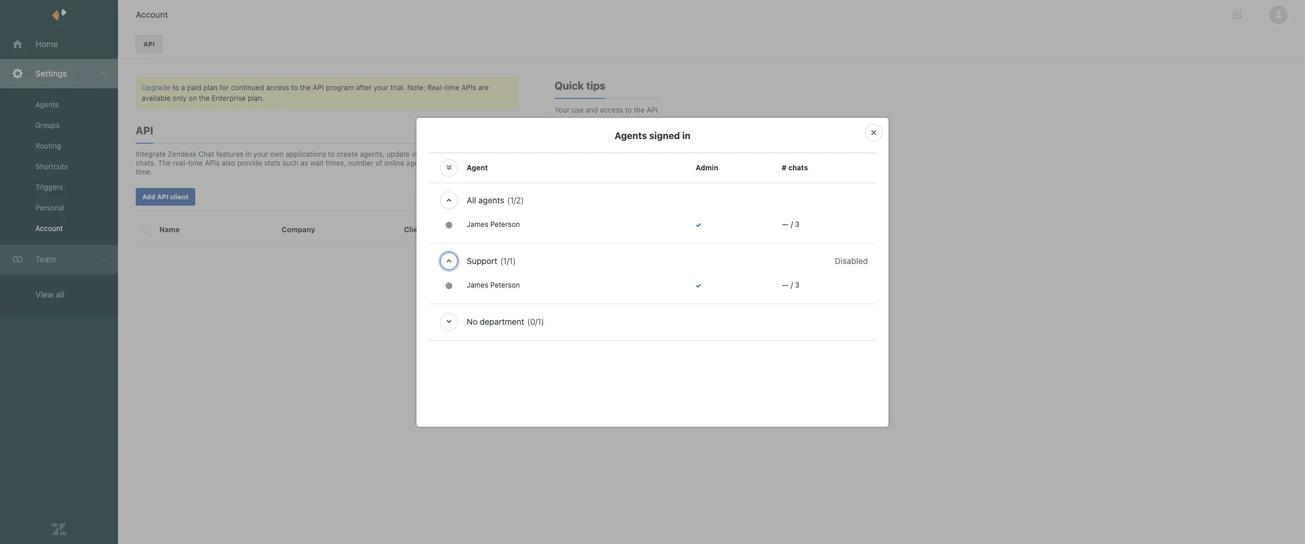 Task type: describe. For each thing, give the bounding box(es) containing it.
peterson for 1/2
[[490, 220, 520, 229]]

signed
[[649, 130, 680, 141]]

add api client
[[142, 193, 189, 201]]

active
[[496, 194, 519, 204]]

create
[[337, 150, 358, 159]]

in right agent at the top left of page
[[488, 159, 494, 168]]

1 vertical spatial (
[[500, 256, 503, 266]]

on inside to a paid plan for continued access to the api program after your trial. note: real-time apis are available only on the enterprise plan.
[[189, 94, 197, 103]]

you
[[636, 261, 648, 270]]

wait
[[310, 159, 324, 168]]

james peterson for all agents
[[467, 220, 520, 229]]

your inside if zendesk believes that you have or attempted to violate any term, condition, or the spirit of these policies or agreements, your right to access and use the api may be temporarily or permanently revoked.
[[598, 304, 613, 313]]

available
[[142, 94, 171, 103]]

quick
[[555, 80, 584, 92]]

0 vertical spatial other
[[640, 137, 658, 146]]

chats.
[[136, 159, 156, 168]]

to inside integrate zendesk chat features in your own applications to create agents, update visitor information, or delete chats. the real-time apis also provide stats such as wait times, number of online agents, or chat duration in real- time.
[[328, 150, 335, 159]]

use inside 'your use and access to the api is expressly conditioned on your compliance with the policies, restrictions, and other provisions related to the api set forth in our and the other documentation we provide you.'
[[572, 106, 584, 114]]

james peterson for support
[[467, 281, 520, 289]]

add
[[142, 193, 155, 201]]

provide inside integrate zendesk chat features in your own applications to create agents, update visitor information, or delete chats. the real-time apis also provide stats such as wait times, number of online agents, or chat duration in real- time.
[[237, 159, 262, 168]]

these
[[582, 293, 601, 302]]

or up learn
[[594, 325, 601, 334]]

learn more
[[585, 336, 623, 345]]

# chats
[[782, 163, 808, 172]]

api inside to a paid plan for continued access to the api program after your trial. note: real-time apis are available only on the enterprise plan.
[[313, 83, 324, 92]]

on inside 'your use and access to the api is expressly conditioned on your compliance with the policies, restrictions, and other provisions related to the api set forth in our and the other documentation we provide you.'
[[637, 116, 645, 125]]

in inside 'your use and access to the api is expressly conditioned on your compliance with the policies, restrictions, and other provisions related to the api set forth in our and the other documentation we provide you.'
[[573, 159, 579, 168]]

james for support
[[467, 281, 488, 289]]

#
[[782, 163, 786, 172]]

related
[[591, 148, 614, 157]]

routing
[[35, 142, 61, 150]]

agreements,
[[555, 304, 596, 313]]

to up the may
[[632, 304, 639, 313]]

admin
[[696, 163, 718, 172]]

only
[[173, 94, 187, 103]]

is
[[555, 116, 560, 125]]

continued
[[231, 83, 264, 92]]

agents
[[478, 195, 504, 205]]

agents signed in
[[615, 130, 691, 141]]

chat
[[198, 150, 214, 159]]

company
[[282, 225, 315, 234]]

revoked.
[[555, 336, 583, 345]]

no department ( 0/1 )
[[467, 317, 544, 327]]

for
[[219, 83, 229, 92]]

agent
[[467, 163, 488, 172]]

1 real- from the left
[[173, 159, 188, 168]]

permanently
[[603, 325, 645, 334]]

your
[[555, 106, 570, 114]]

peterson for 1/1
[[490, 281, 520, 289]]

update
[[387, 150, 410, 159]]

enterprise
[[212, 94, 246, 103]]

integrate zendesk chat features in your own applications to create agents, update visitor information, or delete chats. the real-time apis also provide stats such as wait times, number of online agents, or chat duration in real- time.
[[136, 150, 512, 176]]

information,
[[434, 150, 474, 159]]

in right features
[[246, 150, 251, 159]]

to a paid plan for continued access to the api program after your trial. note: real-time apis are available only on the enterprise plan.
[[142, 83, 489, 103]]

access inside 'your use and access to the api is expressly conditioned on your compliance with the policies, restrictions, and other provisions related to the api set forth in our and the other documentation we provide you.'
[[600, 106, 623, 114]]

time inside to a paid plan for continued access to the api program after your trial. note: real-time apis are available only on the enterprise plan.
[[445, 83, 459, 92]]

with
[[611, 127, 625, 136]]

duration
[[458, 159, 486, 168]]

( for department
[[527, 317, 530, 327]]

add api client button
[[136, 188, 195, 206]]

● for all agents
[[445, 220, 453, 230]]

access inside to a paid plan for continued access to the api program after your trial. note: real-time apis are available only on the enterprise plan.
[[266, 83, 289, 92]]

features
[[216, 150, 244, 159]]

or left chat
[[433, 159, 440, 168]]

and up expressly at left
[[586, 106, 598, 114]]

after
[[356, 83, 372, 92]]

of inside , in all uses of the api.
[[590, 242, 596, 251]]

agents for agents
[[35, 100, 59, 109]]

zendesk products image
[[1233, 11, 1241, 19]]

policies
[[603, 293, 628, 302]]

learn
[[585, 336, 604, 345]]

delete
[[485, 150, 506, 159]]

as
[[300, 159, 308, 168]]

spirit
[[555, 293, 571, 302]]

paid
[[187, 83, 201, 92]]

shortcuts
[[35, 162, 68, 171]]

to right related
[[616, 148, 623, 157]]

you.
[[645, 180, 659, 189]]

or down the violate
[[623, 283, 630, 291]]

zendesk for if
[[561, 261, 590, 270]]

are
[[478, 83, 489, 92]]

team
[[35, 254, 56, 264]]

to up conditioned
[[625, 106, 632, 114]]

the inside , in all uses of the api.
[[598, 242, 609, 251]]

temporarily
[[555, 325, 593, 334]]

name
[[159, 225, 180, 234]]

learn more link
[[585, 336, 623, 345]]

support ( 1/1 )
[[467, 256, 516, 266]]

expressly
[[562, 116, 594, 125]]

have
[[555, 272, 570, 281]]

violate
[[626, 272, 648, 281]]

plan.
[[248, 94, 264, 103]]

believes
[[592, 261, 619, 270]]

in right signed at top
[[682, 130, 691, 141]]

zendesk for integrate
[[168, 150, 196, 159]]

a
[[181, 83, 185, 92]]

,
[[658, 231, 660, 240]]

api up upgrade link
[[143, 40, 155, 48]]

0 active
[[489, 194, 519, 204]]

all inside , in all uses of the api.
[[562, 242, 570, 251]]

client
[[170, 193, 189, 201]]

settings
[[35, 68, 67, 78]]

of inside integrate zendesk chat features in your own applications to create agents, update visitor information, or delete chats. the real-time apis also provide stats such as wait times, number of online agents, or chat duration in real- time.
[[375, 159, 382, 168]]

conditioned
[[596, 116, 635, 125]]

uses
[[572, 242, 588, 251]]

time.
[[136, 168, 152, 176]]

also
[[222, 159, 235, 168]]

that
[[621, 261, 634, 270]]

) for 1/2
[[521, 195, 524, 205]]

chat
[[442, 159, 456, 168]]

chats
[[788, 163, 808, 172]]

api left set
[[637, 148, 648, 157]]

compliance
[[571, 127, 610, 136]]



Task type: vqa. For each thing, say whether or not it's contained in the screenshot.
Ingrid Van Dijk's Dijk
no



Task type: locate. For each thing, give the bounding box(es) containing it.
1 horizontal spatial apis
[[461, 83, 476, 92]]

0/1
[[530, 317, 541, 327]]

2 james from the top
[[467, 281, 488, 289]]

0 vertical spatial time
[[445, 83, 459, 92]]

1 vertical spatial /
[[791, 281, 793, 289]]

to left program
[[291, 83, 298, 92]]

1 vertical spatial time
[[188, 159, 203, 168]]

1 vertical spatial zendesk
[[561, 261, 590, 270]]

api up integrate
[[136, 124, 153, 137]]

1 horizontal spatial agents
[[615, 130, 647, 141]]

peterson down 1/1
[[490, 281, 520, 289]]

peterson
[[490, 220, 520, 229], [490, 281, 520, 289]]

) right active
[[521, 195, 524, 205]]

2 3 from the top
[[795, 281, 799, 289]]

1 vertical spatial ― / 3
[[782, 281, 799, 289]]

1 horizontal spatial zendesk
[[561, 261, 590, 270]]

real-
[[427, 83, 445, 92]]

1 vertical spatial james
[[467, 281, 488, 289]]

id
[[427, 225, 434, 234]]

0 horizontal spatial use
[[572, 106, 584, 114]]

provide inside 'your use and access to the api is expressly conditioned on your compliance with the policies, restrictions, and other provisions related to the api set forth in our and the other documentation we provide you.'
[[618, 180, 643, 189]]

agents,
[[360, 150, 385, 159], [406, 159, 431, 168]]

1 vertical spatial peterson
[[490, 281, 520, 289]]

1 horizontal spatial (
[[507, 195, 510, 205]]

apis inside to a paid plan for continued access to the api program after your trial. note: real-time apis are available only on the enterprise plan.
[[461, 83, 476, 92]]

the
[[158, 159, 171, 168]]

agents, right create
[[360, 150, 385, 159]]

, in all uses of the api.
[[555, 231, 660, 251]]

api up permanently
[[621, 314, 632, 323]]

1 horizontal spatial all
[[562, 242, 570, 251]]

( for agents
[[507, 195, 510, 205]]

0 vertical spatial agents
[[35, 100, 59, 109]]

●
[[445, 220, 453, 230], [445, 281, 453, 291]]

be
[[650, 314, 658, 323]]

0 vertical spatial apis
[[461, 83, 476, 92]]

0 vertical spatial james peterson
[[467, 220, 520, 229]]

1 ● from the top
[[445, 220, 453, 230]]

trial.
[[390, 83, 405, 92]]

0 horizontal spatial (
[[500, 256, 503, 266]]

1 3 from the top
[[795, 220, 799, 229]]

0 horizontal spatial all
[[56, 290, 64, 300]]

client
[[404, 225, 425, 234]]

1 vertical spatial agents
[[615, 130, 647, 141]]

0 horizontal spatial apis
[[205, 159, 220, 168]]

set
[[650, 148, 661, 157]]

) for 0/1
[[541, 317, 544, 327]]

2 ● from the top
[[445, 281, 453, 291]]

1 horizontal spatial real-
[[496, 159, 512, 168]]

1 horizontal spatial time
[[445, 83, 459, 92]]

0 vertical spatial zendesk
[[168, 150, 196, 159]]

1/1
[[503, 256, 513, 266]]

1 vertical spatial ●
[[445, 281, 453, 291]]

we
[[607, 180, 616, 189]]

0 vertical spatial of
[[375, 159, 382, 168]]

view
[[35, 290, 54, 300]]

2 horizontal spatial )
[[541, 317, 544, 327]]

1 / from the top
[[791, 220, 793, 229]]

1 vertical spatial ―
[[782, 281, 789, 289]]

plan
[[203, 83, 218, 92]]

2 horizontal spatial access
[[600, 106, 623, 114]]

1 horizontal spatial use
[[594, 314, 606, 323]]

all right view
[[56, 290, 64, 300]]

to left create
[[328, 150, 335, 159]]

access inside if zendesk believes that you have or attempted to violate any term, condition, or the spirit of these policies or agreements, your right to access and use the api may be temporarily or permanently revoked.
[[555, 314, 578, 323]]

2 james peterson from the top
[[467, 281, 520, 289]]

no
[[467, 317, 478, 327]]

2 vertical spatial access
[[555, 314, 578, 323]]

upgrade link
[[142, 83, 170, 92]]

peterson down the 0 active
[[490, 220, 520, 229]]

1 horizontal spatial of
[[573, 293, 580, 302]]

in inside , in all uses of the api.
[[555, 242, 560, 251]]

other up you.
[[636, 169, 653, 178]]

api left program
[[313, 83, 324, 92]]

2 horizontal spatial (
[[527, 317, 530, 327]]

james
[[467, 220, 488, 229], [467, 281, 488, 289]]

3 for 1/2
[[795, 220, 799, 229]]

view all
[[35, 290, 64, 300]]

api right the add
[[157, 193, 168, 201]]

1 ― / 3 from the top
[[782, 220, 799, 229]]

program
[[326, 83, 354, 92]]

1 horizontal spatial access
[[555, 314, 578, 323]]

1 vertical spatial of
[[590, 242, 596, 251]]

to left a
[[172, 83, 179, 92]]

api button
[[136, 35, 162, 53]]

of inside if zendesk believes that you have or attempted to violate any term, condition, or the spirit of these policies or agreements, your right to access and use the api may be temporarily or permanently revoked.
[[573, 293, 580, 302]]

/ for 1/1
[[791, 281, 793, 289]]

right
[[615, 304, 630, 313]]

1 vertical spatial apis
[[205, 159, 220, 168]]

your inside integrate zendesk chat features in your own applications to create agents, update visitor information, or delete chats. the real-time apis also provide stats such as wait times, number of online agents, or chat duration in real- time.
[[253, 150, 268, 159]]

forth
[[555, 159, 571, 168]]

zendesk inside if zendesk believes that you have or attempted to violate any term, condition, or the spirit of these policies or agreements, your right to access and use the api may be temporarily or permanently revoked.
[[561, 261, 590, 270]]

upgrade
[[142, 83, 170, 92]]

real- right "the"
[[173, 159, 188, 168]]

all agents ( 1/2 )
[[467, 195, 524, 205]]

● for support
[[445, 281, 453, 291]]

integrate
[[136, 150, 166, 159]]

1 horizontal spatial agents,
[[406, 159, 431, 168]]

2 horizontal spatial of
[[590, 242, 596, 251]]

own
[[270, 150, 284, 159]]

/ for 1/2
[[791, 220, 793, 229]]

2 / from the top
[[791, 281, 793, 289]]

all
[[467, 195, 476, 205]]

0 horizontal spatial of
[[375, 159, 382, 168]]

api.
[[611, 242, 624, 251]]

james down support
[[467, 281, 488, 289]]

0 vertical spatial on
[[189, 94, 197, 103]]

0 vertical spatial access
[[266, 83, 289, 92]]

provisions
[[555, 148, 589, 157]]

in up if
[[555, 242, 560, 251]]

/
[[791, 220, 793, 229], [791, 281, 793, 289]]

api up agents signed in on the top of the page
[[647, 106, 658, 114]]

0 vertical spatial ―
[[782, 220, 789, 229]]

james for all agents
[[467, 220, 488, 229]]

account down 'personal'
[[35, 224, 63, 233]]

1 vertical spatial on
[[637, 116, 645, 125]]

personal
[[35, 204, 64, 212]]

your inside 'your use and access to the api is expressly conditioned on your compliance with the policies, restrictions, and other provisions related to the api set forth in our and the other documentation we provide you.'
[[555, 127, 569, 136]]

quick tips
[[555, 80, 606, 92]]

0 horizontal spatial agents,
[[360, 150, 385, 159]]

― / 3 for 1/1
[[782, 281, 799, 289]]

1 vertical spatial james peterson
[[467, 281, 520, 289]]

1 vertical spatial access
[[600, 106, 623, 114]]

2 vertical spatial (
[[527, 317, 530, 327]]

provide right also at the top left
[[237, 159, 262, 168]]

1 vertical spatial 3
[[795, 281, 799, 289]]

apis left also at the top left
[[205, 159, 220, 168]]

3
[[795, 220, 799, 229], [795, 281, 799, 289]]

condition,
[[588, 283, 621, 291]]

on up agents signed in on the top of the page
[[637, 116, 645, 125]]

agents, right online at the top left
[[406, 159, 431, 168]]

1 vertical spatial provide
[[618, 180, 643, 189]]

and down agreements,
[[580, 314, 592, 323]]

if
[[555, 261, 559, 270]]

access up conditioned
[[600, 106, 623, 114]]

0 horizontal spatial provide
[[237, 159, 262, 168]]

tips
[[586, 80, 606, 92]]

1 vertical spatial account
[[35, 224, 63, 233]]

0 horizontal spatial time
[[188, 159, 203, 168]]

your use and access to the api is expressly conditioned on your compliance with the policies, restrictions, and other provisions related to the api set forth in our and the other documentation we provide you.
[[555, 106, 661, 189]]

groups
[[35, 121, 60, 130]]

( right the department
[[527, 317, 530, 327]]

1 horizontal spatial provide
[[618, 180, 643, 189]]

0 horizontal spatial real-
[[173, 159, 188, 168]]

applications
[[286, 150, 326, 159]]

provide right we
[[618, 180, 643, 189]]

your
[[374, 83, 388, 92], [555, 127, 569, 136], [253, 150, 268, 159], [598, 304, 613, 313]]

client id
[[404, 225, 434, 234]]

or up agent at the top left of page
[[476, 150, 483, 159]]

agents down conditioned
[[615, 130, 647, 141]]

your down is
[[555, 127, 569, 136]]

real-
[[173, 159, 188, 168], [496, 159, 512, 168]]

2 ― from the top
[[782, 281, 789, 289]]

1 vertical spatial )
[[513, 256, 516, 266]]

james down all
[[467, 220, 488, 229]]

0 horizontal spatial access
[[266, 83, 289, 92]]

access right continued
[[266, 83, 289, 92]]

attempted
[[581, 272, 616, 281]]

0 horizontal spatial on
[[189, 94, 197, 103]]

james peterson down all agents ( 1/2 )
[[467, 220, 520, 229]]

use up expressly at left
[[572, 106, 584, 114]]

0
[[489, 194, 494, 204]]

api
[[143, 40, 155, 48], [313, 83, 324, 92], [647, 106, 658, 114], [136, 124, 153, 137], [637, 148, 648, 157], [157, 193, 168, 201], [621, 314, 632, 323]]

)
[[521, 195, 524, 205], [513, 256, 516, 266], [541, 317, 544, 327]]

zendesk left chat
[[168, 150, 196, 159]]

2 vertical spatial of
[[573, 293, 580, 302]]

or up the 'term,'
[[572, 272, 579, 281]]

1 james peterson from the top
[[467, 220, 520, 229]]

1 horizontal spatial account
[[136, 9, 168, 19]]

your down policies
[[598, 304, 613, 313]]

of
[[375, 159, 382, 168], [590, 242, 596, 251], [573, 293, 580, 302]]

policies,
[[555, 137, 582, 146]]

agents
[[35, 100, 59, 109], [615, 130, 647, 141]]

0 vertical spatial (
[[507, 195, 510, 205]]

to
[[172, 83, 179, 92], [291, 83, 298, 92], [625, 106, 632, 114], [616, 148, 623, 157], [328, 150, 335, 159], [618, 272, 624, 281], [632, 304, 639, 313]]

2 vertical spatial )
[[541, 317, 544, 327]]

0 vertical spatial james
[[467, 220, 488, 229]]

1 vertical spatial other
[[636, 169, 653, 178]]

api inside if zendesk believes that you have or attempted to violate any term, condition, or the spirit of these policies or agreements, your right to access and use the api may be temporarily or permanently revoked.
[[621, 314, 632, 323]]

restrictions,
[[584, 137, 624, 146]]

apis left are
[[461, 83, 476, 92]]

and down conditioned
[[626, 137, 638, 146]]

your left trial.
[[374, 83, 388, 92]]

0 horizontal spatial )
[[513, 256, 516, 266]]

on down paid
[[189, 94, 197, 103]]

( right 0
[[507, 195, 510, 205]]

0 vertical spatial account
[[136, 9, 168, 19]]

―
[[782, 220, 789, 229], [782, 281, 789, 289]]

or up right
[[630, 293, 637, 302]]

department
[[480, 317, 524, 327]]

time inside integrate zendesk chat features in your own applications to create agents, update visitor information, or delete chats. the real-time apis also provide stats such as wait times, number of online agents, or chat duration in real- time.
[[188, 159, 203, 168]]

0 vertical spatial all
[[562, 242, 570, 251]]

1 horizontal spatial )
[[521, 195, 524, 205]]

any
[[555, 283, 566, 291]]

or
[[476, 150, 483, 159], [433, 159, 440, 168], [572, 272, 579, 281], [623, 283, 630, 291], [630, 293, 637, 302], [594, 325, 601, 334]]

your left own
[[253, 150, 268, 159]]

1 vertical spatial all
[[56, 290, 64, 300]]

1/2
[[510, 195, 521, 205]]

zendesk inside integrate zendesk chat features in your own applications to create agents, update visitor information, or delete chats. the real-time apis also provide stats such as wait times, number of online agents, or chat duration in real- time.
[[168, 150, 196, 159]]

support
[[467, 256, 497, 266]]

agents up groups
[[35, 100, 59, 109]]

2 real- from the left
[[496, 159, 512, 168]]

1 vertical spatial use
[[594, 314, 606, 323]]

times,
[[326, 159, 346, 168]]

all left uses
[[562, 242, 570, 251]]

0 horizontal spatial agents
[[35, 100, 59, 109]]

― for 1/2
[[782, 220, 789, 229]]

agents for agents signed in
[[615, 130, 647, 141]]

if zendesk believes that you have or attempted to violate any term, condition, or the spirit of these policies or agreements, your right to access and use the api may be temporarily or permanently revoked.
[[555, 261, 658, 345]]

the
[[300, 83, 311, 92], [199, 94, 210, 103], [634, 106, 645, 114], [627, 127, 638, 136], [625, 148, 635, 157], [623, 169, 634, 178], [598, 242, 609, 251], [632, 283, 643, 291], [608, 314, 619, 323]]

0 vertical spatial use
[[572, 106, 584, 114]]

( right support
[[500, 256, 503, 266]]

2 peterson from the top
[[490, 281, 520, 289]]

1 ― from the top
[[782, 220, 789, 229]]

1 peterson from the top
[[490, 220, 520, 229]]

access up 'temporarily'
[[555, 314, 578, 323]]

provide
[[237, 159, 262, 168], [618, 180, 643, 189]]

triggers
[[35, 183, 63, 192]]

real- right agent at the top left of page
[[496, 159, 512, 168]]

1 horizontal spatial on
[[637, 116, 645, 125]]

time right "the"
[[188, 159, 203, 168]]

and up we
[[609, 169, 621, 178]]

0 vertical spatial ●
[[445, 220, 453, 230]]

0 vertical spatial ― / 3
[[782, 220, 799, 229]]

account up api button
[[136, 9, 168, 19]]

0 horizontal spatial account
[[35, 224, 63, 233]]

1 james from the top
[[467, 220, 488, 229]]

― / 3 for 1/2
[[782, 220, 799, 229]]

use up learn more 'link'
[[594, 314, 606, 323]]

number
[[348, 159, 373, 168]]

0 vertical spatial provide
[[237, 159, 262, 168]]

of left online at the top left
[[375, 159, 382, 168]]

0 vertical spatial )
[[521, 195, 524, 205]]

note:
[[407, 83, 425, 92]]

use
[[572, 106, 584, 114], [594, 314, 606, 323]]

0 vertical spatial /
[[791, 220, 793, 229]]

use inside if zendesk believes that you have or attempted to violate any term, condition, or the spirit of these policies or agreements, your right to access and use the api may be temporarily or permanently revoked.
[[594, 314, 606, 323]]

) left 'temporarily'
[[541, 317, 544, 327]]

to down that
[[618, 272, 624, 281]]

documentation
[[555, 180, 605, 189]]

0 horizontal spatial zendesk
[[168, 150, 196, 159]]

james peterson down support ( 1/1 ) at the left top of page
[[467, 281, 520, 289]]

0 vertical spatial 3
[[795, 220, 799, 229]]

in left our on the left top of the page
[[573, 159, 579, 168]]

all
[[562, 242, 570, 251], [56, 290, 64, 300]]

apis inside integrate zendesk chat features in your own applications to create agents, update visitor information, or delete chats. the real-time apis also provide stats such as wait times, number of online agents, or chat duration in real- time.
[[205, 159, 220, 168]]

― for 1/1
[[782, 281, 789, 289]]

of down the 'term,'
[[573, 293, 580, 302]]

) right support
[[513, 256, 516, 266]]

3 for 1/1
[[795, 281, 799, 289]]

other up set
[[640, 137, 658, 146]]

of right uses
[[590, 242, 596, 251]]

our
[[581, 159, 592, 168]]

time left are
[[445, 83, 459, 92]]

and inside if zendesk believes that you have or attempted to violate any term, condition, or the spirit of these policies or agreements, your right to access and use the api may be temporarily or permanently revoked.
[[580, 314, 592, 323]]

zendesk up have
[[561, 261, 590, 270]]

your inside to a paid plan for continued access to the api program after your trial. note: real-time apis are available only on the enterprise plan.
[[374, 83, 388, 92]]

0 vertical spatial peterson
[[490, 220, 520, 229]]

2 ― / 3 from the top
[[782, 281, 799, 289]]



